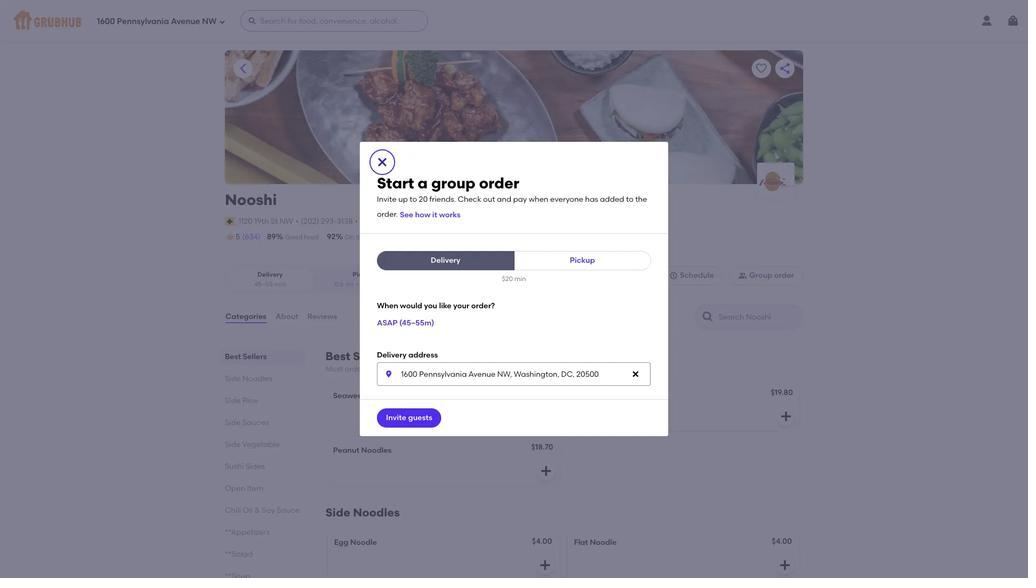 Task type: vqa. For each thing, say whether or not it's contained in the screenshot.
Sushi Sides
yes



Task type: locate. For each thing, give the bounding box(es) containing it.
noodle for egg noodle
[[350, 539, 377, 548]]

1 vertical spatial noodles
[[361, 446, 392, 456]]

2 vertical spatial noodles
[[353, 506, 400, 520]]

invite
[[377, 195, 397, 204], [386, 414, 407, 423]]

side noodles inside tab
[[225, 374, 272, 384]]

min right $20
[[515, 275, 526, 283]]

$19.80
[[771, 389, 793, 398]]

delivery
[[371, 234, 396, 241]]

order for group order
[[775, 271, 794, 280]]

svg image
[[1007, 14, 1020, 27], [248, 17, 256, 25], [219, 18, 225, 25], [669, 272, 678, 280], [385, 370, 393, 379], [632, 370, 640, 379], [780, 411, 793, 423], [540, 465, 553, 478], [539, 559, 552, 572], [779, 559, 792, 572]]

1 horizontal spatial nw
[[280, 217, 293, 226]]

share icon image
[[779, 62, 792, 75]]

2 $4.00 from the left
[[772, 537, 792, 547]]

side noodles up rice
[[225, 374, 272, 384]]

would
[[400, 302, 422, 311]]

to left 20
[[410, 195, 417, 204]]

roll
[[591, 392, 605, 401]]

0 horizontal spatial best
[[225, 353, 241, 362]]

to
[[410, 195, 417, 204], [626, 195, 634, 204]]

sellers
[[353, 350, 391, 363], [243, 353, 267, 362]]

nw inside button
[[280, 217, 293, 226]]

1600
[[97, 16, 115, 26]]

invite guests button
[[377, 409, 442, 428]]

time
[[356, 234, 370, 241]]

min inside delivery 45–55 min
[[275, 281, 286, 288]]

0 horizontal spatial delivery
[[258, 271, 283, 279]]

•
[[296, 217, 299, 226], [355, 217, 358, 226], [356, 281, 358, 288]]

sellers inside tab
[[243, 353, 267, 362]]

noodles
[[243, 374, 272, 384], [361, 446, 392, 456], [353, 506, 400, 520]]

side sauces tab
[[225, 417, 300, 429]]

0 horizontal spatial noodle
[[350, 539, 377, 548]]

flat noodle
[[574, 539, 617, 548]]

0 horizontal spatial min
[[275, 281, 286, 288]]

nw inside main navigation 'navigation'
[[202, 16, 217, 26]]

1 $4.00 from the left
[[532, 537, 552, 547]]

1 vertical spatial pickup
[[353, 271, 374, 279]]

order right group
[[775, 271, 794, 280]]

you
[[424, 302, 437, 311]]

0 horizontal spatial nw
[[202, 16, 217, 26]]

2 horizontal spatial order
[[775, 271, 794, 280]]

side up sushi
[[225, 440, 241, 449]]

nw right avenue
[[202, 16, 217, 26]]

grubhub
[[387, 365, 419, 374]]

delivery
[[431, 256, 461, 265], [258, 271, 283, 279], [377, 351, 407, 360]]

best up most
[[326, 350, 350, 363]]

to left the
[[626, 195, 634, 204]]

0 horizontal spatial sellers
[[243, 353, 267, 362]]

best inside best sellers tab
[[225, 353, 241, 362]]

side vegetable tab
[[225, 439, 300, 451]]

sellers up side noodles tab
[[243, 353, 267, 362]]

when would you like your order?
[[377, 302, 495, 311]]

open
[[225, 484, 245, 493]]

about button
[[275, 298, 299, 336]]

noodles right peanut
[[361, 446, 392, 456]]

order up and
[[479, 174, 520, 192]]

subscription pass image
[[225, 217, 236, 226]]

order inside button
[[775, 271, 794, 280]]

everyone
[[550, 195, 584, 204]]

1 vertical spatial nw
[[280, 217, 293, 226]]

pickup for pickup
[[570, 256, 595, 265]]

chili
[[225, 506, 241, 515]]

group order button
[[730, 266, 804, 286]]

invite up order.
[[377, 195, 397, 204]]

0 vertical spatial invite
[[377, 195, 397, 204]]

1 horizontal spatial pickup
[[570, 256, 595, 265]]

salad
[[369, 392, 391, 401]]

delivery address
[[377, 351, 438, 360]]

1 horizontal spatial to
[[626, 195, 634, 204]]

$4.00 for flat noodle
[[772, 537, 792, 547]]

1 vertical spatial side noodles
[[326, 506, 400, 520]]

noodle right egg
[[350, 539, 377, 548]]

schedule button
[[660, 266, 723, 286]]

nooshi
[[225, 191, 277, 209]]

good food
[[285, 234, 318, 241]]

check
[[458, 195, 482, 204]]

1 horizontal spatial $4.00
[[772, 537, 792, 547]]

Search Address search field
[[377, 363, 651, 386]]

293-
[[321, 217, 337, 226]]

(202)
[[301, 217, 319, 226]]

side for side noodles tab
[[225, 374, 241, 384]]

0 vertical spatial noodles
[[243, 374, 272, 384]]

fees button
[[360, 216, 378, 228]]

1 noodle from the left
[[350, 539, 377, 548]]

1 vertical spatial order
[[447, 234, 464, 241]]

works
[[439, 210, 461, 219]]

friends.
[[430, 195, 456, 204]]

open item
[[225, 484, 264, 493]]

20–30
[[361, 281, 379, 288]]

see how it works
[[400, 210, 461, 219]]

delivery inside delivery button
[[431, 256, 461, 265]]

delivery inside delivery 45–55 min
[[258, 271, 283, 279]]

pickup inside button
[[570, 256, 595, 265]]

delivery up grubhub
[[377, 351, 407, 360]]

• right mi
[[356, 281, 358, 288]]

$20
[[502, 275, 513, 283]]

0 horizontal spatial $4.00
[[532, 537, 552, 547]]

pickup inside pickup 0.6 mi • 20–30 min
[[353, 271, 374, 279]]

nooshi logo image
[[757, 169, 795, 194]]

2 vertical spatial delivery
[[377, 351, 407, 360]]

89
[[267, 232, 276, 242]]

1 vertical spatial invite
[[386, 414, 407, 423]]

best
[[326, 350, 350, 363], [225, 353, 241, 362]]

0 horizontal spatial order
[[447, 234, 464, 241]]

1 horizontal spatial best
[[326, 350, 350, 363]]

0 horizontal spatial side noodles
[[225, 374, 272, 384]]

side rice tab
[[225, 395, 300, 407]]

0 horizontal spatial pickup
[[353, 271, 374, 279]]

side for side rice tab
[[225, 396, 241, 406]]

0 vertical spatial order
[[479, 174, 520, 192]]

sellers inside best sellers most ordered on grubhub
[[353, 350, 391, 363]]

invite inside the invite guests button
[[386, 414, 407, 423]]

side for side vegetable tab
[[225, 440, 241, 449]]

start
[[377, 174, 414, 192]]

pennsylvania
[[117, 16, 169, 26]]

added
[[600, 195, 625, 204]]

2 horizontal spatial min
[[515, 275, 526, 283]]

1 horizontal spatial order
[[479, 174, 520, 192]]

when
[[529, 195, 549, 204]]

order right correct
[[447, 234, 464, 241]]

• right 3138
[[355, 217, 358, 226]]

invite left guests
[[386, 414, 407, 423]]

side inside "tab"
[[225, 418, 241, 428]]

0 vertical spatial delivery
[[431, 256, 461, 265]]

best for best sellers
[[225, 353, 241, 362]]

open item tab
[[225, 483, 300, 494]]

tab
[[225, 571, 300, 579]]

avenue
[[171, 16, 200, 26]]

like
[[439, 302, 452, 311]]

sushi
[[225, 462, 244, 471]]

chili oil & soy sauce
[[225, 506, 300, 515]]

0 horizontal spatial to
[[410, 195, 417, 204]]

1120 19th st nw
[[238, 217, 293, 226]]

order?
[[471, 302, 495, 311]]

delivery up 45–55
[[258, 271, 283, 279]]

caret left icon image
[[237, 62, 250, 75]]

noodle right the flat on the bottom right of page
[[590, 539, 617, 548]]

when
[[377, 302, 398, 311]]

group
[[431, 174, 476, 192]]

reviews
[[308, 312, 337, 321]]

sellers for best sellers
[[243, 353, 267, 362]]

side noodles
[[225, 374, 272, 384], [326, 506, 400, 520]]

start a group order invite up to 20 friends. check out and pay when everyone has added to the order.
[[377, 174, 648, 219]]

1 horizontal spatial delivery
[[377, 351, 407, 360]]

nw right st
[[280, 217, 293, 226]]

group order
[[750, 271, 794, 280]]

has
[[585, 195, 599, 204]]

min right 20–30
[[381, 281, 393, 288]]

0 vertical spatial pickup
[[570, 256, 595, 265]]

side left rice
[[225, 396, 241, 406]]

delivery down correct order at the top
[[431, 256, 461, 265]]

invite inside start a group order invite up to 20 friends. check out and pay when everyone has added to the order.
[[377, 195, 397, 204]]

min right 45–55
[[275, 281, 286, 288]]

delivery 45–55 min
[[254, 271, 286, 288]]

45–55
[[254, 281, 273, 288]]

asap (45–55m)
[[377, 318, 434, 328]]

1 horizontal spatial side noodles
[[326, 506, 400, 520]]

sellers up "on"
[[353, 350, 391, 363]]

2 noodle from the left
[[590, 539, 617, 548]]

1 horizontal spatial min
[[381, 281, 393, 288]]

order
[[479, 174, 520, 192], [447, 234, 464, 241], [775, 271, 794, 280]]

best inside best sellers most ordered on grubhub
[[326, 350, 350, 363]]

• (202) 293-3138 • fees
[[296, 217, 377, 226]]

side left the "sauces"
[[225, 418, 241, 428]]

0 vertical spatial nw
[[202, 16, 217, 26]]

3138
[[337, 217, 353, 226]]

19th
[[254, 217, 269, 226]]

noodles up egg noodle
[[353, 506, 400, 520]]

0 vertical spatial side noodles
[[225, 374, 272, 384]]

2 horizontal spatial delivery
[[431, 256, 461, 265]]

1 vertical spatial delivery
[[258, 271, 283, 279]]

side up the side rice
[[225, 374, 241, 384]]

1 horizontal spatial sellers
[[353, 350, 391, 363]]

up
[[399, 195, 408, 204]]

noodle for flat noodle
[[590, 539, 617, 548]]

noodles up side rice tab
[[243, 374, 272, 384]]

side noodles up egg noodle
[[326, 506, 400, 520]]

oil
[[243, 506, 253, 515]]

1 horizontal spatial noodle
[[590, 539, 617, 548]]

best up side noodles tab
[[225, 353, 241, 362]]

order for correct order
[[447, 234, 464, 241]]

2 vertical spatial order
[[775, 271, 794, 280]]

delivery for delivery
[[431, 256, 461, 265]]

side
[[225, 374, 241, 384], [225, 396, 241, 406], [225, 418, 241, 428], [225, 440, 241, 449], [326, 506, 350, 520]]

soy
[[262, 506, 275, 515]]

option group
[[225, 266, 409, 294]]

egg noodle
[[334, 539, 377, 548]]

• left "(202)" in the top left of the page
[[296, 217, 299, 226]]

ordered
[[345, 365, 374, 374]]

order inside start a group order invite up to 20 friends. check out and pay when everyone has added to the order.
[[479, 174, 520, 192]]

96
[[404, 232, 413, 242]]



Task type: describe. For each thing, give the bounding box(es) containing it.
delivery for delivery 45–55 min
[[258, 271, 283, 279]]

best for best sellers most ordered on grubhub
[[326, 350, 350, 363]]

nw for 1120 19th st nw
[[280, 217, 293, 226]]

seaweed salad
[[333, 392, 391, 401]]

order.
[[377, 210, 398, 219]]

side up egg
[[326, 506, 350, 520]]

• inside pickup 0.6 mi • 20–30 min
[[356, 281, 358, 288]]

**salad tab
[[225, 549, 300, 560]]

sellers for best sellers most ordered on grubhub
[[353, 350, 391, 363]]

how
[[415, 210, 431, 219]]

about
[[276, 312, 298, 321]]

on
[[345, 234, 354, 241]]

best sellers most ordered on grubhub
[[326, 350, 419, 374]]

guests
[[408, 414, 432, 423]]

food
[[304, 234, 318, 241]]

sushi sides tab
[[225, 461, 300, 473]]

star icon image
[[225, 232, 236, 243]]

**appetizers tab
[[225, 527, 300, 538]]

best sellers tab
[[225, 351, 300, 363]]

seaweed
[[333, 392, 367, 401]]

Search Nooshi search field
[[718, 312, 800, 323]]

20
[[419, 195, 428, 204]]

$20 min
[[502, 275, 526, 283]]

best sellers
[[225, 353, 267, 362]]

delivery button
[[377, 251, 515, 270]]

$10.45
[[531, 389, 553, 398]]

flat
[[574, 539, 588, 548]]

sauces
[[243, 418, 269, 428]]

see how it works button
[[400, 206, 461, 225]]

item
[[247, 484, 264, 493]]

your
[[454, 302, 470, 311]]

2 to from the left
[[626, 195, 634, 204]]

1 to from the left
[[410, 195, 417, 204]]

noodles inside tab
[[243, 374, 272, 384]]

0.6
[[334, 281, 344, 288]]

good
[[285, 234, 303, 241]]

save this restaurant button
[[752, 59, 771, 78]]

5
[[236, 233, 240, 242]]

side vegetable
[[225, 440, 280, 449]]

invite guests
[[386, 414, 432, 423]]

address
[[409, 351, 438, 360]]

reviews button
[[307, 298, 338, 336]]

svg image
[[376, 156, 389, 169]]

svg image inside "schedule" button
[[669, 272, 678, 280]]

92
[[327, 232, 336, 242]]

correct order
[[422, 234, 464, 241]]

side sauces
[[225, 418, 269, 428]]

out
[[483, 195, 495, 204]]

rice
[[243, 396, 258, 406]]

schedule
[[680, 271, 714, 280]]

sauce
[[277, 506, 300, 515]]

search icon image
[[702, 311, 715, 324]]

**salad
[[225, 550, 253, 559]]

and
[[497, 195, 512, 204]]

mi
[[346, 281, 354, 288]]

$4.00 for egg noodle
[[532, 537, 552, 547]]

jedi roll
[[573, 392, 605, 401]]

jedi
[[573, 392, 589, 401]]

(202) 293-3138 button
[[301, 216, 353, 227]]

correct
[[422, 234, 446, 241]]

group
[[750, 271, 773, 280]]

egg
[[334, 539, 349, 548]]

**appetizers
[[225, 528, 270, 537]]

nw for 1600 pennsylvania avenue nw
[[202, 16, 217, 26]]

fees
[[361, 217, 377, 226]]

option group containing delivery 45–55 min
[[225, 266, 409, 294]]

side noodles tab
[[225, 373, 300, 385]]

delivery for delivery address
[[377, 351, 407, 360]]

(45–55m)
[[399, 318, 434, 328]]

the
[[636, 195, 648, 204]]

&
[[255, 506, 260, 515]]

peanut
[[333, 446, 360, 456]]

chili oil & soy sauce tab
[[225, 505, 300, 516]]

1120
[[238, 217, 253, 226]]

save this restaurant image
[[755, 62, 768, 75]]

1600 pennsylvania avenue nw
[[97, 16, 217, 26]]

vegetable
[[242, 440, 280, 449]]

peanut noodles
[[333, 446, 392, 456]]

pickup for pickup 0.6 mi • 20–30 min
[[353, 271, 374, 279]]

a
[[418, 174, 428, 192]]

main navigation navigation
[[0, 0, 1029, 42]]

people icon image
[[739, 272, 747, 280]]

min inside pickup 0.6 mi • 20–30 min
[[381, 281, 393, 288]]

categories button
[[225, 298, 267, 336]]

see
[[400, 210, 414, 219]]

it
[[432, 210, 437, 219]]

pickup 0.6 mi • 20–30 min
[[334, 271, 393, 288]]

asap
[[377, 318, 398, 328]]

pay
[[513, 195, 527, 204]]

side rice
[[225, 396, 258, 406]]

1120 19th st nw button
[[238, 216, 294, 228]]

side for side sauces "tab"
[[225, 418, 241, 428]]

asap (45–55m) button
[[377, 314, 434, 333]]

st
[[271, 217, 278, 226]]



